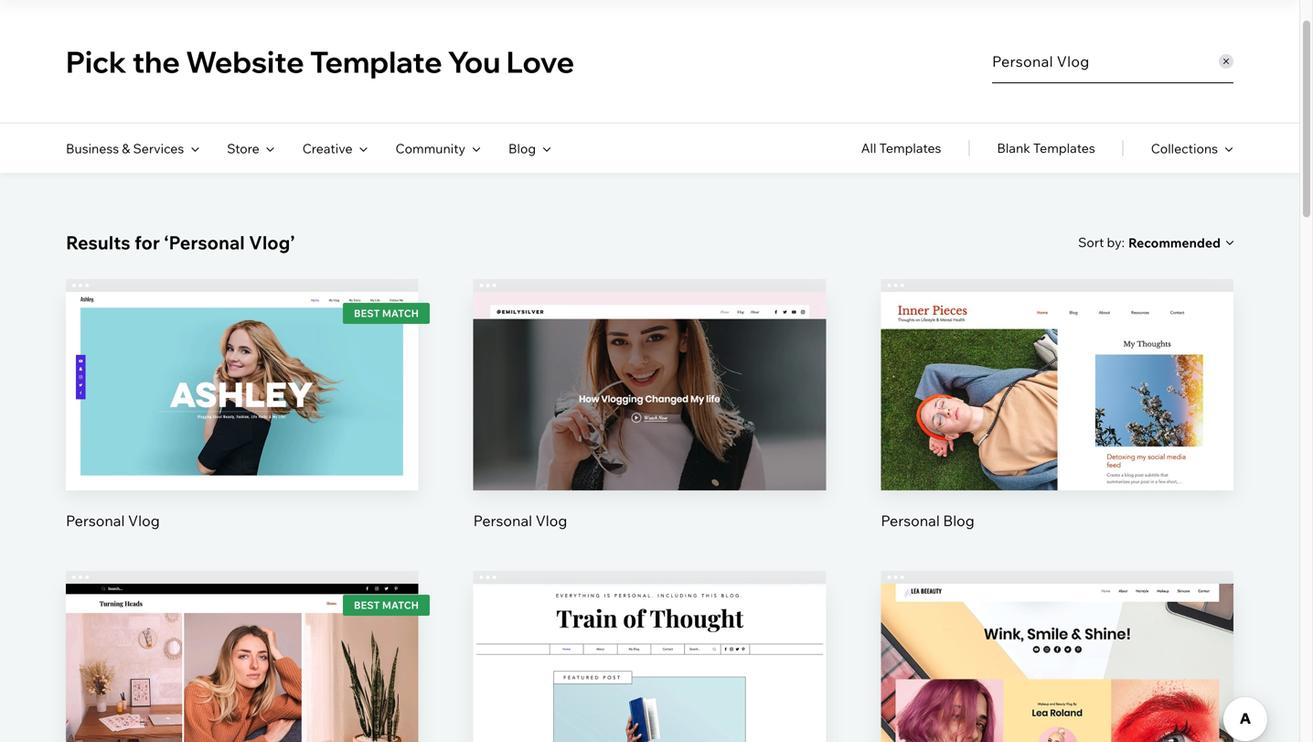 Task type: describe. For each thing, give the bounding box(es) containing it.
results
[[66, 231, 130, 254]]

website
[[186, 43, 304, 80]]

edit for the view popup button associated with leftmost website templates - personal blog image
[[229, 646, 256, 665]]

'personal
[[164, 231, 245, 254]]

personal for 2nd website templates - personal vlog image
[[474, 511, 533, 530]]

creative
[[303, 140, 353, 156]]

website templates - beauty vlog image
[[881, 584, 1234, 742]]

0 horizontal spatial website templates - personal blog image
[[66, 584, 419, 742]]

reset image
[[1220, 54, 1234, 69]]

personal blog
[[881, 511, 975, 530]]

results for 'personal vlog'
[[66, 231, 295, 254]]

blog inside group
[[944, 511, 975, 530]]

&
[[122, 140, 130, 156]]

services
[[133, 140, 184, 156]]

sort by:
[[1079, 234, 1125, 250]]

all
[[862, 140, 877, 156]]

2 horizontal spatial website templates - personal blog image
[[881, 292, 1234, 490]]

pick the website template you love
[[66, 43, 575, 80]]

view button for leftmost website templates - personal blog image
[[199, 696, 286, 740]]

sort
[[1079, 234, 1105, 250]]

template
[[310, 43, 442, 80]]

for
[[135, 231, 160, 254]]

business & services
[[66, 140, 184, 156]]

blank templates
[[998, 140, 1096, 156]]

categories. use the left and right arrow keys to navigate the menu element
[[0, 124, 1300, 173]]

templates for all templates
[[880, 140, 942, 156]]

2 website templates - personal vlog image from the left
[[474, 292, 827, 490]]

edit button inside personal blog group
[[1014, 342, 1101, 386]]

view button for website templates - beauty vlog "image"
[[1014, 696, 1101, 740]]

personal vlog for first personal vlog group
[[66, 511, 160, 530]]

generic categories element
[[862, 124, 1234, 173]]



Task type: vqa. For each thing, say whether or not it's contained in the screenshot.
second website templates - Personal Vlog Image
yes



Task type: locate. For each thing, give the bounding box(es) containing it.
edit for the view popup button corresponding to website templates - beauty vlog "image"
[[1044, 646, 1072, 665]]

0 horizontal spatial blog
[[509, 140, 536, 156]]

website templates - personal vlog image
[[66, 292, 419, 490], [474, 292, 827, 490]]

templates
[[880, 140, 942, 156], [1034, 140, 1096, 156]]

1 horizontal spatial vlog
[[536, 511, 568, 530]]

personal
[[66, 511, 125, 530], [474, 511, 533, 530], [881, 511, 940, 530]]

you
[[448, 43, 501, 80]]

1 vertical spatial blog
[[944, 511, 975, 530]]

vlog for first personal vlog group
[[128, 511, 160, 530]]

2 templates from the left
[[1034, 140, 1096, 156]]

templates for blank templates
[[1034, 140, 1096, 156]]

blank templates link
[[998, 124, 1096, 173]]

collections
[[1152, 140, 1219, 156]]

categories by subject element
[[66, 124, 552, 173]]

vlog for 2nd personal vlog group from left
[[536, 511, 568, 530]]

edit
[[229, 355, 256, 373], [636, 355, 664, 373], [1044, 355, 1072, 373], [229, 646, 256, 665], [636, 646, 664, 665], [1044, 646, 1072, 665]]

view button for 2nd website templates - personal vlog image
[[607, 404, 694, 448]]

vlog
[[128, 511, 160, 530], [536, 511, 568, 530]]

website templates - personal blog image
[[881, 292, 1234, 490], [66, 584, 419, 742], [474, 584, 827, 742]]

0 horizontal spatial personal vlog group
[[66, 279, 419, 531]]

None search field
[[993, 39, 1234, 83]]

personal blog group
[[881, 279, 1234, 531]]

vlog'
[[249, 231, 295, 254]]

personal vlog for 2nd personal vlog group from left
[[474, 511, 568, 530]]

personal vlog
[[66, 511, 160, 530], [474, 511, 568, 530]]

Search search field
[[993, 39, 1234, 83]]

view button for first website templates - personal vlog image from the left
[[199, 404, 286, 448]]

view button for the middle website templates - personal blog image
[[607, 696, 694, 740]]

all templates link
[[862, 124, 942, 173]]

view button inside personal blog group
[[1014, 404, 1101, 448]]

edit for the view popup button corresponding to first website templates - personal vlog image from the left
[[229, 355, 256, 373]]

edit for the view popup button associated with the middle website templates - personal blog image
[[636, 646, 664, 665]]

1 horizontal spatial personal vlog
[[474, 511, 568, 530]]

view button for the rightmost website templates - personal blog image
[[1014, 404, 1101, 448]]

1 website templates - personal vlog image from the left
[[66, 292, 419, 490]]

1 vlog from the left
[[128, 511, 160, 530]]

2 horizontal spatial personal
[[881, 511, 940, 530]]

0 horizontal spatial website templates - personal vlog image
[[66, 292, 419, 490]]

personal vlog group
[[66, 279, 419, 531], [474, 279, 827, 531]]

1 horizontal spatial blog
[[944, 511, 975, 530]]

store
[[227, 140, 260, 156]]

3 personal from the left
[[881, 511, 940, 530]]

edit inside button
[[1044, 355, 1072, 373]]

templates right blank
[[1034, 140, 1096, 156]]

by:
[[1108, 234, 1125, 250]]

blank
[[998, 140, 1031, 156]]

1 horizontal spatial website templates - personal vlog image
[[474, 292, 827, 490]]

2 personal vlog group from the left
[[474, 279, 827, 531]]

community
[[396, 140, 466, 156]]

edit for the view popup button inside personal blog group
[[1044, 355, 1072, 373]]

view
[[225, 417, 259, 435], [633, 417, 667, 435], [1041, 417, 1075, 435], [225, 709, 259, 727], [633, 709, 667, 727], [1041, 709, 1075, 727]]

edit button
[[199, 342, 286, 386], [607, 342, 694, 386], [1014, 342, 1101, 386], [199, 634, 286, 677], [607, 634, 694, 677], [1014, 634, 1101, 677]]

recommended
[[1129, 234, 1222, 250]]

view inside personal blog group
[[1041, 417, 1075, 435]]

edit for the view popup button associated with 2nd website templates - personal vlog image
[[636, 355, 664, 373]]

2 personal from the left
[[474, 511, 533, 530]]

0 horizontal spatial vlog
[[128, 511, 160, 530]]

0 horizontal spatial personal vlog
[[66, 511, 160, 530]]

0 horizontal spatial templates
[[880, 140, 942, 156]]

love
[[507, 43, 575, 80]]

1 horizontal spatial personal
[[474, 511, 533, 530]]

2 vlog from the left
[[536, 511, 568, 530]]

1 personal vlog group from the left
[[66, 279, 419, 531]]

all templates
[[862, 140, 942, 156]]

the
[[132, 43, 180, 80]]

business
[[66, 140, 119, 156]]

1 personal from the left
[[66, 511, 125, 530]]

1 personal vlog from the left
[[66, 511, 160, 530]]

0 vertical spatial blog
[[509, 140, 536, 156]]

blog inside categories by subject element
[[509, 140, 536, 156]]

personal inside group
[[881, 511, 940, 530]]

blog
[[509, 140, 536, 156], [944, 511, 975, 530]]

2 personal vlog from the left
[[474, 511, 568, 530]]

1 horizontal spatial templates
[[1034, 140, 1096, 156]]

0 horizontal spatial personal
[[66, 511, 125, 530]]

personal for first website templates - personal vlog image from the left
[[66, 511, 125, 530]]

1 horizontal spatial website templates - personal blog image
[[474, 584, 827, 742]]

view button
[[199, 404, 286, 448], [607, 404, 694, 448], [1014, 404, 1101, 448], [199, 696, 286, 740], [607, 696, 694, 740], [1014, 696, 1101, 740]]

1 templates from the left
[[880, 140, 942, 156]]

1 horizontal spatial personal vlog group
[[474, 279, 827, 531]]

templates right all
[[880, 140, 942, 156]]

pick
[[66, 43, 127, 80]]



